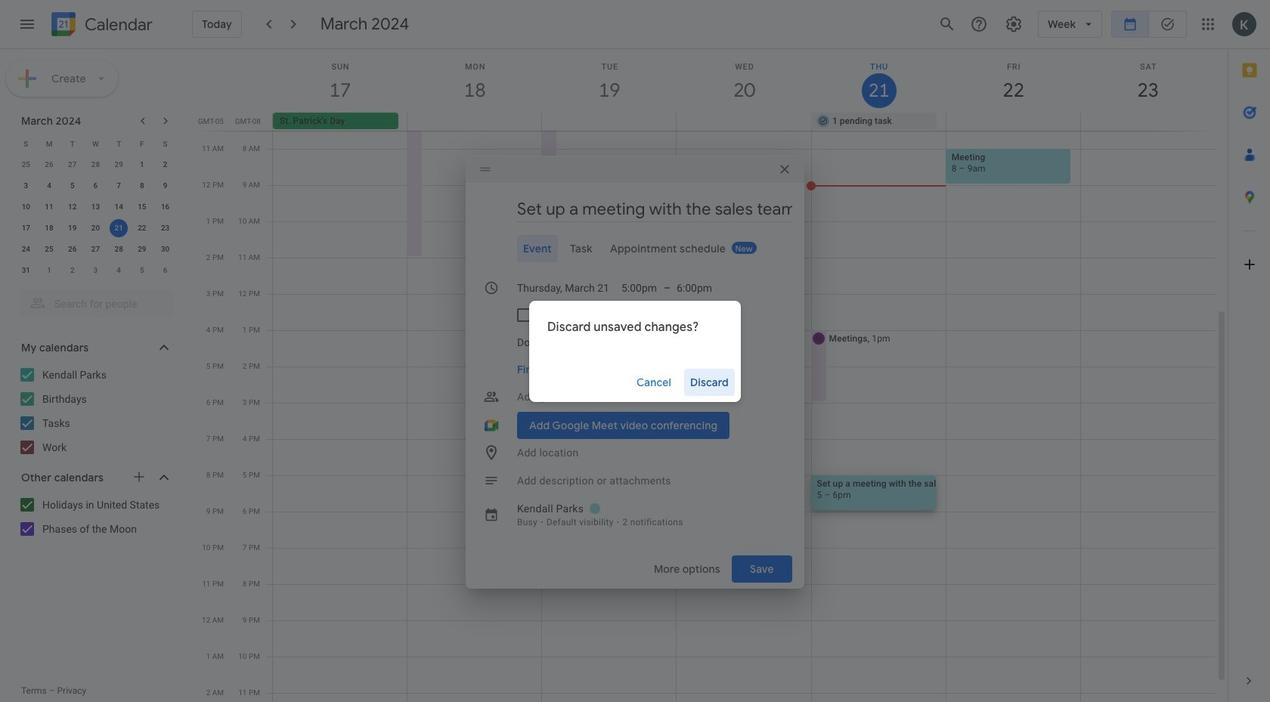 Task type: locate. For each thing, give the bounding box(es) containing it.
15 element
[[133, 198, 151, 216]]

5 element
[[63, 177, 81, 195]]

row group
[[14, 154, 177, 281]]

31 element
[[17, 262, 35, 280]]

april 5 element
[[133, 262, 151, 280]]

12 element
[[63, 198, 81, 216]]

heading inside calendar element
[[82, 15, 153, 34]]

to element
[[664, 282, 671, 294]]

2 element
[[156, 156, 174, 174]]

my calendars list
[[3, 363, 187, 460]]

april 1 element
[[40, 262, 58, 280]]

heading
[[82, 15, 153, 34]]

february 27 element
[[63, 156, 81, 174]]

cell
[[407, 113, 542, 131], [542, 113, 677, 131], [677, 113, 811, 131], [946, 113, 1080, 131], [1080, 113, 1215, 131], [107, 218, 130, 239]]

Add title text field
[[517, 198, 792, 221]]

14 element
[[110, 198, 128, 216]]

april 4 element
[[110, 262, 128, 280]]

other calendars list
[[3, 493, 187, 541]]

grid
[[194, 49, 1228, 702]]

None search field
[[0, 284, 187, 318]]

cell inside march 2024 "grid"
[[107, 218, 130, 239]]

11 element
[[40, 198, 58, 216]]

0 horizontal spatial tab list
[[478, 235, 792, 262]]

28 element
[[110, 240, 128, 259]]

26 element
[[63, 240, 81, 259]]

13 element
[[87, 198, 105, 216]]

10 element
[[17, 198, 35, 216]]

30 element
[[156, 240, 174, 259]]

19 element
[[63, 219, 81, 237]]

calendar element
[[48, 9, 153, 42]]

row
[[266, 113, 1228, 131], [14, 133, 177, 154], [14, 154, 177, 175], [14, 175, 177, 197], [14, 197, 177, 218], [14, 218, 177, 239], [14, 239, 177, 260], [14, 260, 177, 281]]

april 3 element
[[87, 262, 105, 280]]

8 element
[[133, 177, 151, 195]]

alert dialog
[[529, 301, 741, 402]]

april 2 element
[[63, 262, 81, 280]]

tab list
[[1228, 49, 1270, 660], [478, 235, 792, 262]]

march 2024 grid
[[14, 133, 177, 281]]

3 element
[[17, 177, 35, 195]]



Task type: describe. For each thing, give the bounding box(es) containing it.
february 25 element
[[17, 156, 35, 174]]

april 6 element
[[156, 262, 174, 280]]

february 29 element
[[110, 156, 128, 174]]

21, today element
[[110, 219, 128, 237]]

main drawer image
[[18, 15, 36, 33]]

17 element
[[17, 219, 35, 237]]

7 element
[[110, 177, 128, 195]]

4 element
[[40, 177, 58, 195]]

27 element
[[87, 240, 105, 259]]

february 26 element
[[40, 156, 58, 174]]

6 element
[[87, 177, 105, 195]]

25 element
[[40, 240, 58, 259]]

1 horizontal spatial tab list
[[1228, 49, 1270, 660]]

24 element
[[17, 240, 35, 259]]

1 element
[[133, 156, 151, 174]]

february 28 element
[[87, 156, 105, 174]]

20 element
[[87, 219, 105, 237]]

29 element
[[133, 240, 151, 259]]

Start date text field
[[517, 274, 609, 302]]

new element
[[732, 242, 757, 254]]

9 element
[[156, 177, 174, 195]]

18 element
[[40, 219, 58, 237]]

22 element
[[133, 219, 151, 237]]

16 element
[[156, 198, 174, 216]]

23 element
[[156, 219, 174, 237]]



Task type: vqa. For each thing, say whether or not it's contained in the screenshot.
27 element
yes



